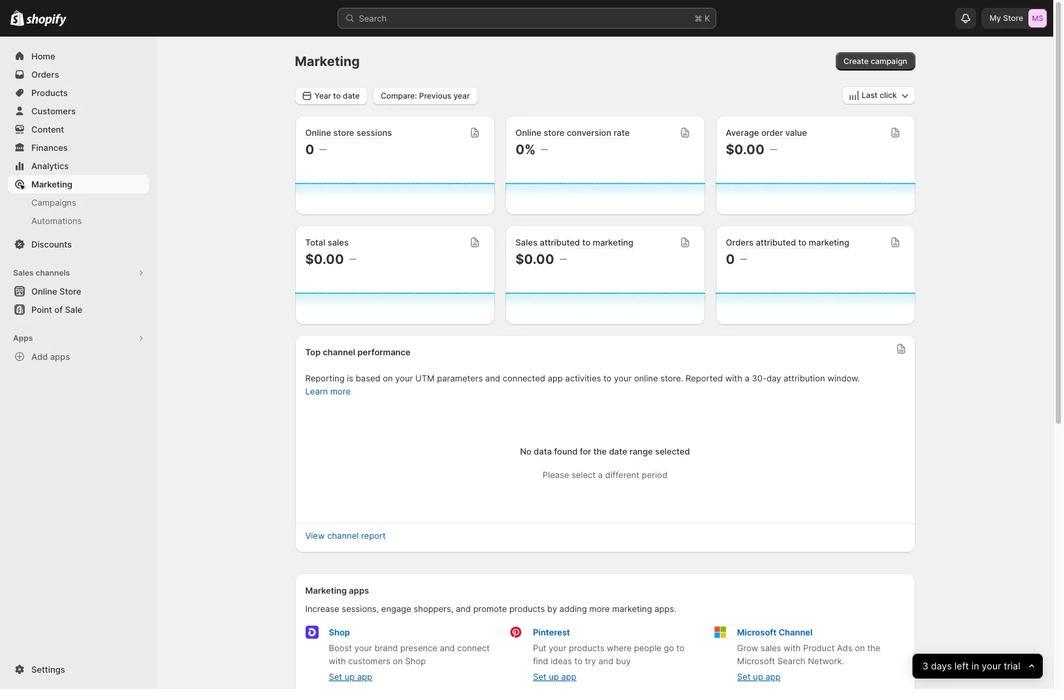 Task type: locate. For each thing, give the bounding box(es) containing it.
2 horizontal spatial set
[[738, 672, 751, 682]]

create
[[844, 56, 869, 66]]

up inside shop boost your brand presence and connect with customers on shop set up app
[[345, 672, 355, 682]]

0 vertical spatial the
[[594, 446, 607, 457]]

1 horizontal spatial apps
[[349, 586, 369, 596]]

1 vertical spatial search
[[778, 656, 806, 667]]

sales
[[328, 237, 349, 248], [761, 643, 782, 654]]

0 horizontal spatial no change image
[[320, 144, 327, 155]]

0 vertical spatial on
[[383, 373, 393, 384]]

0 horizontal spatial online
[[31, 286, 57, 297]]

conversion
[[567, 127, 612, 138]]

marketing for 0
[[809, 237, 850, 248]]

activities
[[566, 373, 602, 384]]

0 horizontal spatial search
[[359, 13, 387, 24]]

online down year
[[306, 127, 331, 138]]

shop up boost
[[329, 627, 350, 638]]

1 horizontal spatial a
[[745, 373, 750, 384]]

0 horizontal spatial set
[[329, 672, 343, 682]]

0 vertical spatial with
[[726, 373, 743, 384]]

and right try
[[599, 656, 614, 667]]

channel right top
[[323, 347, 356, 357]]

1 vertical spatial with
[[784, 643, 801, 654]]

1 horizontal spatial no change image
[[560, 254, 567, 265]]

products link
[[8, 84, 149, 102]]

marketing down analytics
[[31, 179, 72, 190]]

more inside reporting is based on your utm parameters and connected app activities to your online store. reported with a 30-day attribution window. learn more
[[331, 386, 351, 397]]

0 vertical spatial a
[[745, 373, 750, 384]]

0 horizontal spatial apps
[[50, 352, 70, 362]]

0 horizontal spatial with
[[329, 656, 346, 667]]

app down the microsoft channel "link" on the bottom
[[766, 672, 781, 682]]

on
[[383, 373, 393, 384], [856, 643, 866, 654], [393, 656, 403, 667]]

1 horizontal spatial shop
[[406, 656, 426, 667]]

attributed
[[540, 237, 581, 248], [756, 237, 797, 248]]

0 horizontal spatial sales
[[328, 237, 349, 248]]

total
[[306, 237, 326, 248]]

$0.00 down total sales
[[306, 252, 344, 267]]

with left the 30-
[[726, 373, 743, 384]]

0 vertical spatial search
[[359, 13, 387, 24]]

top
[[306, 347, 321, 357]]

$0.00 for average
[[726, 142, 765, 158]]

online up 0%
[[516, 127, 542, 138]]

orders attributed to marketing
[[726, 237, 850, 248]]

no data found for the date range selected
[[520, 446, 691, 457]]

0 horizontal spatial date
[[343, 91, 360, 100]]

apps up sessions,
[[349, 586, 369, 596]]

marketing up increase
[[306, 586, 347, 596]]

1 horizontal spatial set up app link
[[533, 672, 577, 682]]

1 vertical spatial products
[[569, 643, 605, 654]]

learn
[[306, 386, 328, 397]]

2 horizontal spatial with
[[784, 643, 801, 654]]

store right the my
[[1004, 13, 1024, 23]]

products inside pinterest put your products where people go to find ideas to try and buy set up app
[[569, 643, 605, 654]]

0 horizontal spatial 0
[[306, 142, 315, 158]]

2 horizontal spatial online
[[516, 127, 542, 138]]

1 vertical spatial a
[[599, 470, 603, 480]]

1 microsoft from the top
[[738, 627, 777, 638]]

view
[[306, 531, 325, 541]]

no change image down order
[[770, 144, 777, 155]]

1 set up app link from the left
[[329, 672, 373, 682]]

store for my store
[[1004, 13, 1024, 23]]

k
[[705, 13, 711, 24]]

up down ideas
[[549, 672, 559, 682]]

3 days left in your trial
[[923, 660, 1021, 672]]

apps.
[[655, 604, 677, 614]]

0 horizontal spatial more
[[331, 386, 351, 397]]

0 down online store sessions
[[306, 142, 315, 158]]

0 horizontal spatial $0.00
[[306, 252, 344, 267]]

year
[[454, 91, 470, 100]]

no change image down online store sessions
[[320, 144, 327, 155]]

your
[[396, 373, 413, 384], [614, 373, 632, 384], [355, 643, 372, 654], [549, 643, 567, 654], [983, 660, 1002, 672]]

campaigns link
[[8, 193, 149, 212]]

the right ads
[[868, 643, 881, 654]]

0 horizontal spatial no change image
[[349, 254, 357, 265]]

products up try
[[569, 643, 605, 654]]

2 store from the left
[[544, 127, 565, 138]]

0 horizontal spatial store
[[334, 127, 355, 138]]

1 vertical spatial the
[[868, 643, 881, 654]]

increase
[[306, 604, 340, 614]]

point of sale button
[[0, 301, 157, 319]]

days
[[932, 660, 953, 672]]

app left activities
[[548, 373, 563, 384]]

no change image down sales attributed to marketing
[[560, 254, 567, 265]]

and inside reporting is based on your utm parameters and connected app activities to your online store. reported with a 30-day attribution window. learn more
[[486, 373, 501, 384]]

your up ideas
[[549, 643, 567, 654]]

2 horizontal spatial set up app link
[[738, 672, 781, 682]]

store left sessions
[[334, 127, 355, 138]]

store for online store
[[60, 286, 81, 297]]

attribution
[[784, 373, 826, 384]]

2 horizontal spatial $0.00
[[726, 142, 765, 158]]

1 vertical spatial sales
[[761, 643, 782, 654]]

shoppers,
[[414, 604, 454, 614]]

apps right add
[[50, 352, 70, 362]]

1 vertical spatial 0
[[726, 252, 735, 267]]

online store link
[[8, 282, 149, 301]]

1 horizontal spatial the
[[868, 643, 881, 654]]

2 vertical spatial on
[[393, 656, 403, 667]]

store up sale
[[60, 286, 81, 297]]

store
[[1004, 13, 1024, 23], [60, 286, 81, 297]]

online up point
[[31, 286, 57, 297]]

0 horizontal spatial orders
[[31, 69, 59, 80]]

no change image
[[320, 144, 327, 155], [770, 144, 777, 155], [560, 254, 567, 265]]

2 vertical spatial with
[[329, 656, 346, 667]]

to
[[334, 91, 341, 100], [583, 237, 591, 248], [799, 237, 807, 248], [604, 373, 612, 384], [677, 643, 685, 654], [575, 656, 583, 667]]

apps button
[[8, 329, 149, 348]]

on down brand
[[393, 656, 403, 667]]

$0.00 down the average
[[726, 142, 765, 158]]

products
[[31, 88, 68, 98]]

2 up from the left
[[549, 672, 559, 682]]

0 vertical spatial marketing
[[295, 54, 360, 69]]

0
[[306, 142, 315, 158], [726, 252, 735, 267]]

1 horizontal spatial online
[[306, 127, 331, 138]]

grow
[[738, 643, 759, 654]]

2 set up app link from the left
[[533, 672, 577, 682]]

report
[[361, 531, 386, 541]]

marketing up year
[[295, 54, 360, 69]]

store
[[334, 127, 355, 138], [544, 127, 565, 138]]

channels
[[36, 268, 70, 278]]

date left the range
[[610, 446, 628, 457]]

1 horizontal spatial products
[[569, 643, 605, 654]]

no change image for order
[[770, 144, 777, 155]]

set
[[329, 672, 343, 682], [533, 672, 547, 682], [738, 672, 751, 682]]

and left connect
[[440, 643, 455, 654]]

more right adding
[[590, 604, 610, 614]]

0 vertical spatial orders
[[31, 69, 59, 80]]

2 set from the left
[[533, 672, 547, 682]]

online store
[[31, 286, 81, 297]]

channel inside button
[[328, 531, 359, 541]]

up inside the microsoft channel grow sales with product ads on the microsoft search network. set up app
[[754, 672, 764, 682]]

1 vertical spatial orders
[[726, 237, 754, 248]]

online inside button
[[31, 286, 57, 297]]

1 vertical spatial date
[[610, 446, 628, 457]]

sales inside "button"
[[13, 268, 34, 278]]

2 horizontal spatial no change image
[[770, 144, 777, 155]]

with inside reporting is based on your utm parameters and connected app activities to your online store. reported with a 30-day attribution window. learn more
[[726, 373, 743, 384]]

with
[[726, 373, 743, 384], [784, 643, 801, 654], [329, 656, 346, 667]]

settings
[[31, 665, 65, 675]]

marketing for $0.00
[[593, 237, 634, 248]]

1 horizontal spatial more
[[590, 604, 610, 614]]

0 vertical spatial sales
[[516, 237, 538, 248]]

3 days left in your trial button
[[913, 654, 1044, 679]]

pinterest link
[[533, 627, 571, 638]]

ads
[[838, 643, 853, 654]]

the right for
[[594, 446, 607, 457]]

1 horizontal spatial sales
[[516, 237, 538, 248]]

your left utm
[[396, 373, 413, 384]]

sales right total
[[328, 237, 349, 248]]

reporting
[[306, 373, 345, 384]]

your up the customers
[[355, 643, 372, 654]]

a
[[745, 373, 750, 384], [599, 470, 603, 480]]

no change image
[[541, 144, 549, 155], [349, 254, 357, 265], [741, 254, 748, 265]]

1 horizontal spatial date
[[610, 446, 628, 457]]

1 vertical spatial channel
[[328, 531, 359, 541]]

brand
[[375, 643, 398, 654]]

set down boost
[[329, 672, 343, 682]]

app down the customers
[[357, 672, 373, 682]]

compare: previous year button
[[373, 87, 478, 105]]

0 horizontal spatial sales
[[13, 268, 34, 278]]

0 vertical spatial channel
[[323, 347, 356, 357]]

more
[[331, 386, 351, 397], [590, 604, 610, 614]]

1 vertical spatial apps
[[349, 586, 369, 596]]

0 horizontal spatial up
[[345, 672, 355, 682]]

no
[[520, 446, 532, 457]]

app inside reporting is based on your utm parameters and connected app activities to your online store. reported with a 30-day attribution window. learn more
[[548, 373, 563, 384]]

store left conversion
[[544, 127, 565, 138]]

1 vertical spatial on
[[856, 643, 866, 654]]

on inside shop boost your brand presence and connect with customers on shop set up app
[[393, 656, 403, 667]]

your left online at the bottom of the page
[[614, 373, 632, 384]]

1 horizontal spatial $0.00
[[516, 252, 555, 267]]

promote
[[474, 604, 507, 614]]

sales attributed to marketing
[[516, 237, 634, 248]]

1 horizontal spatial up
[[549, 672, 559, 682]]

app down ideas
[[562, 672, 577, 682]]

compare:
[[381, 91, 417, 100]]

a right select
[[599, 470, 603, 480]]

1 horizontal spatial orders
[[726, 237, 754, 248]]

0 vertical spatial products
[[510, 604, 545, 614]]

1 horizontal spatial no change image
[[541, 144, 549, 155]]

0 vertical spatial 0
[[306, 142, 315, 158]]

up inside pinterest put your products where people go to find ideas to try and buy set up app
[[549, 672, 559, 682]]

customers link
[[8, 102, 149, 120]]

products left by
[[510, 604, 545, 614]]

set up app link down grow
[[738, 672, 781, 682]]

0 vertical spatial sales
[[328, 237, 349, 248]]

1 vertical spatial more
[[590, 604, 610, 614]]

1 horizontal spatial store
[[1004, 13, 1024, 23]]

1 vertical spatial microsoft
[[738, 656, 776, 667]]

2 attributed from the left
[[756, 237, 797, 248]]

channel for view
[[328, 531, 359, 541]]

with down the channel
[[784, 643, 801, 654]]

1 horizontal spatial sales
[[761, 643, 782, 654]]

apps inside add apps button
[[50, 352, 70, 362]]

sales down the microsoft channel "link" on the bottom
[[761, 643, 782, 654]]

0 horizontal spatial store
[[60, 286, 81, 297]]

and left the connected
[[486, 373, 501, 384]]

0 for online
[[306, 142, 315, 158]]

app
[[548, 373, 563, 384], [357, 672, 373, 682], [562, 672, 577, 682], [766, 672, 781, 682]]

1 horizontal spatial search
[[778, 656, 806, 667]]

apps for marketing apps
[[349, 586, 369, 596]]

0 vertical spatial store
[[1004, 13, 1024, 23]]

0 horizontal spatial shop
[[329, 627, 350, 638]]

1 horizontal spatial store
[[544, 127, 565, 138]]

1 horizontal spatial 0
[[726, 252, 735, 267]]

set up app link down ideas
[[533, 672, 577, 682]]

apps for add apps
[[50, 352, 70, 362]]

1 up from the left
[[345, 672, 355, 682]]

compare: previous year
[[381, 91, 470, 100]]

0 vertical spatial date
[[343, 91, 360, 100]]

online for 0%
[[516, 127, 542, 138]]

1 store from the left
[[334, 127, 355, 138]]

2 horizontal spatial no change image
[[741, 254, 748, 265]]

shopify image
[[10, 10, 24, 26]]

orders link
[[8, 65, 149, 84]]

more down is
[[331, 386, 351, 397]]

set up app link down the customers
[[329, 672, 373, 682]]

1 vertical spatial shop
[[406, 656, 426, 667]]

search
[[359, 13, 387, 24], [778, 656, 806, 667]]

up down grow
[[754, 672, 764, 682]]

2 horizontal spatial up
[[754, 672, 764, 682]]

channel right view
[[328, 531, 359, 541]]

orders for orders attributed to marketing
[[726, 237, 754, 248]]

1 horizontal spatial with
[[726, 373, 743, 384]]

on inside reporting is based on your utm parameters and connected app activities to your online store. reported with a 30-day attribution window. learn more
[[383, 373, 393, 384]]

3 set from the left
[[738, 672, 751, 682]]

date right year
[[343, 91, 360, 100]]

0 vertical spatial apps
[[50, 352, 70, 362]]

app inside shop boost your brand presence and connect with customers on shop set up app
[[357, 672, 373, 682]]

sessions,
[[342, 604, 379, 614]]

and inside shop boost your brand presence and connect with customers on shop set up app
[[440, 643, 455, 654]]

discounts
[[31, 239, 72, 250]]

with inside shop boost your brand presence and connect with customers on shop set up app
[[329, 656, 346, 667]]

set down find
[[533, 672, 547, 682]]

on inside the microsoft channel grow sales with product ads on the microsoft search network. set up app
[[856, 643, 866, 654]]

up
[[345, 672, 355, 682], [549, 672, 559, 682], [754, 672, 764, 682]]

0 vertical spatial microsoft
[[738, 627, 777, 638]]

0 horizontal spatial attributed
[[540, 237, 581, 248]]

0 vertical spatial more
[[331, 386, 351, 397]]

microsoft
[[738, 627, 777, 638], [738, 656, 776, 667]]

1 vertical spatial store
[[60, 286, 81, 297]]

sales inside the microsoft channel grow sales with product ads on the microsoft search network. set up app
[[761, 643, 782, 654]]

apps
[[13, 333, 33, 343]]

with down boost
[[329, 656, 346, 667]]

presence
[[401, 643, 438, 654]]

1 horizontal spatial set
[[533, 672, 547, 682]]

to inside the year to date dropdown button
[[334, 91, 341, 100]]

on right based
[[383, 373, 393, 384]]

0 horizontal spatial the
[[594, 446, 607, 457]]

microsoft up grow
[[738, 627, 777, 638]]

2 vertical spatial marketing
[[306, 586, 347, 596]]

$0.00 down sales attributed to marketing
[[516, 252, 555, 267]]

home link
[[8, 47, 149, 65]]

a left the 30-
[[745, 373, 750, 384]]

microsoft down grow
[[738, 656, 776, 667]]

date
[[343, 91, 360, 100], [610, 446, 628, 457]]

0 horizontal spatial set up app link
[[329, 672, 373, 682]]

3 set up app link from the left
[[738, 672, 781, 682]]

sales channels button
[[8, 264, 149, 282]]

shop link
[[329, 627, 350, 638]]

orders
[[31, 69, 59, 80], [726, 237, 754, 248]]

store inside online store link
[[60, 286, 81, 297]]

online for 0
[[306, 127, 331, 138]]

1 set from the left
[[329, 672, 343, 682]]

set down grow
[[738, 672, 751, 682]]

store for 0
[[334, 127, 355, 138]]

set up app link for microsoft channel grow sales with product ads on the microsoft search network. set up app
[[738, 672, 781, 682]]

3 up from the left
[[754, 672, 764, 682]]

for
[[580, 446, 592, 457]]

up down the customers
[[345, 672, 355, 682]]

1 vertical spatial sales
[[13, 268, 34, 278]]

app inside pinterest put your products where people go to find ideas to try and buy set up app
[[562, 672, 577, 682]]

data
[[534, 446, 552, 457]]

1 attributed from the left
[[540, 237, 581, 248]]

campaign
[[871, 56, 908, 66]]

products
[[510, 604, 545, 614], [569, 643, 605, 654]]

1 horizontal spatial attributed
[[756, 237, 797, 248]]

0 down the orders attributed to marketing
[[726, 252, 735, 267]]

0 horizontal spatial a
[[599, 470, 603, 480]]

finances link
[[8, 139, 149, 157]]

on right ads
[[856, 643, 866, 654]]

shop down presence at bottom left
[[406, 656, 426, 667]]

your right in
[[983, 660, 1002, 672]]



Task type: describe. For each thing, give the bounding box(es) containing it.
attributed for 0
[[756, 237, 797, 248]]

point of sale
[[31, 305, 82, 315]]

try
[[585, 656, 597, 667]]

store.
[[661, 373, 684, 384]]

year
[[315, 91, 331, 100]]

your inside shop boost your brand presence and connect with customers on shop set up app
[[355, 643, 372, 654]]

set up app link for pinterest put your products where people go to find ideas to try and buy set up app
[[533, 672, 577, 682]]

adding
[[560, 604, 587, 614]]

2 microsoft from the top
[[738, 656, 776, 667]]

of
[[54, 305, 63, 315]]

sales for sales channels
[[13, 268, 34, 278]]

and left promote
[[456, 604, 471, 614]]

marketing link
[[8, 175, 149, 193]]

parameters
[[437, 373, 483, 384]]

no change image for store
[[320, 144, 327, 155]]

the inside the microsoft channel grow sales with product ads on the microsoft search network. set up app
[[868, 643, 881, 654]]

is
[[347, 373, 354, 384]]

no change image for 0
[[741, 254, 748, 265]]

0 for orders
[[726, 252, 735, 267]]

customers
[[349, 656, 391, 667]]

0 horizontal spatial products
[[510, 604, 545, 614]]

channel
[[779, 627, 813, 638]]

reporting is based on your utm parameters and connected app activities to your online store. reported with a 30-day attribution window. learn more
[[306, 373, 861, 397]]

sales for sales attributed to marketing
[[516, 237, 538, 248]]

30-
[[753, 373, 767, 384]]

shopify image
[[26, 14, 67, 27]]

to inside reporting is based on your utm parameters and connected app activities to your online store. reported with a 30-day attribution window. learn more
[[604, 373, 612, 384]]

connect
[[458, 643, 490, 654]]

1 vertical spatial marketing
[[31, 179, 72, 190]]

year to date
[[315, 91, 360, 100]]

my
[[990, 13, 1002, 23]]

buy
[[616, 656, 631, 667]]

average order value
[[726, 127, 808, 138]]

left
[[955, 660, 970, 672]]

by
[[548, 604, 558, 614]]

shop boost your brand presence and connect with customers on shop set up app
[[329, 627, 490, 682]]

window.
[[828, 373, 861, 384]]

3
[[923, 660, 929, 672]]

no change image for 0%
[[541, 144, 549, 155]]

online
[[635, 373, 659, 384]]

my store image
[[1029, 9, 1048, 27]]

go
[[664, 643, 675, 654]]

ideas
[[551, 656, 573, 667]]

last
[[862, 90, 878, 100]]

set inside pinterest put your products where people go to find ideas to try and buy set up app
[[533, 672, 547, 682]]

a inside reporting is based on your utm parameters and connected app activities to your online store. reported with a 30-day attribution window. learn more
[[745, 373, 750, 384]]

⌘ k
[[695, 13, 711, 24]]

settings link
[[8, 661, 149, 679]]

selected
[[656, 446, 691, 457]]

trial
[[1005, 660, 1021, 672]]

order
[[762, 127, 784, 138]]

$0.00 for sales
[[516, 252, 555, 267]]

find
[[533, 656, 549, 667]]

engage
[[382, 604, 412, 614]]

your inside dropdown button
[[983, 660, 1002, 672]]

top channel performance
[[306, 347, 411, 357]]

sessions
[[357, 127, 392, 138]]

please
[[543, 470, 570, 480]]

app inside the microsoft channel grow sales with product ads on the microsoft search network. set up app
[[766, 672, 781, 682]]

range
[[630, 446, 653, 457]]

different
[[606, 470, 640, 480]]

year to date button
[[295, 87, 368, 105]]

⌘
[[695, 13, 703, 24]]

please select a different period
[[543, 470, 668, 480]]

reported
[[686, 373, 724, 384]]

store for 0%
[[544, 127, 565, 138]]

point of sale link
[[8, 301, 149, 319]]

click
[[880, 90, 898, 100]]

home
[[31, 51, 55, 61]]

no change image for $0.00
[[349, 254, 357, 265]]

set inside the microsoft channel grow sales with product ads on the microsoft search network. set up app
[[738, 672, 751, 682]]

previous
[[419, 91, 452, 100]]

view channel report
[[306, 531, 386, 541]]

with inside the microsoft channel grow sales with product ads on the microsoft search network. set up app
[[784, 643, 801, 654]]

sale
[[65, 305, 82, 315]]

put
[[533, 643, 547, 654]]

content link
[[8, 120, 149, 139]]

learn more link
[[306, 386, 351, 397]]

set up app link for shop boost your brand presence and connect with customers on shop set up app
[[329, 672, 373, 682]]

orders for orders
[[31, 69, 59, 80]]

connected
[[503, 373, 546, 384]]

point
[[31, 305, 52, 315]]

search inside the microsoft channel grow sales with product ads on the microsoft search network. set up app
[[778, 656, 806, 667]]

and inside pinterest put your products where people go to find ideas to try and buy set up app
[[599, 656, 614, 667]]

0%
[[516, 142, 536, 158]]

no change image for attributed
[[560, 254, 567, 265]]

automations
[[31, 216, 82, 226]]

last click button
[[843, 86, 916, 105]]

add apps button
[[8, 348, 149, 366]]

$0.00 for total
[[306, 252, 344, 267]]

value
[[786, 127, 808, 138]]

average
[[726, 127, 760, 138]]

finances
[[31, 142, 68, 153]]

channel for top
[[323, 347, 356, 357]]

campaigns
[[31, 197, 76, 208]]

analytics
[[31, 161, 69, 171]]

attributed for $0.00
[[540, 237, 581, 248]]

microsoft channel link
[[738, 627, 813, 638]]

automations link
[[8, 212, 149, 230]]

pinterest
[[533, 627, 571, 638]]

product
[[804, 643, 835, 654]]

date inside dropdown button
[[343, 91, 360, 100]]

in
[[972, 660, 980, 672]]

0 vertical spatial shop
[[329, 627, 350, 638]]

online store button
[[0, 282, 157, 301]]

day
[[767, 373, 782, 384]]

your inside pinterest put your products where people go to find ideas to try and buy set up app
[[549, 643, 567, 654]]

create campaign button
[[836, 52, 916, 71]]

sales channels
[[13, 268, 70, 278]]

set inside shop boost your brand presence and connect with customers on shop set up app
[[329, 672, 343, 682]]

pinterest put your products where people go to find ideas to try and buy set up app
[[533, 627, 685, 682]]



Task type: vqa. For each thing, say whether or not it's contained in the screenshot.
second Set up app link from left
yes



